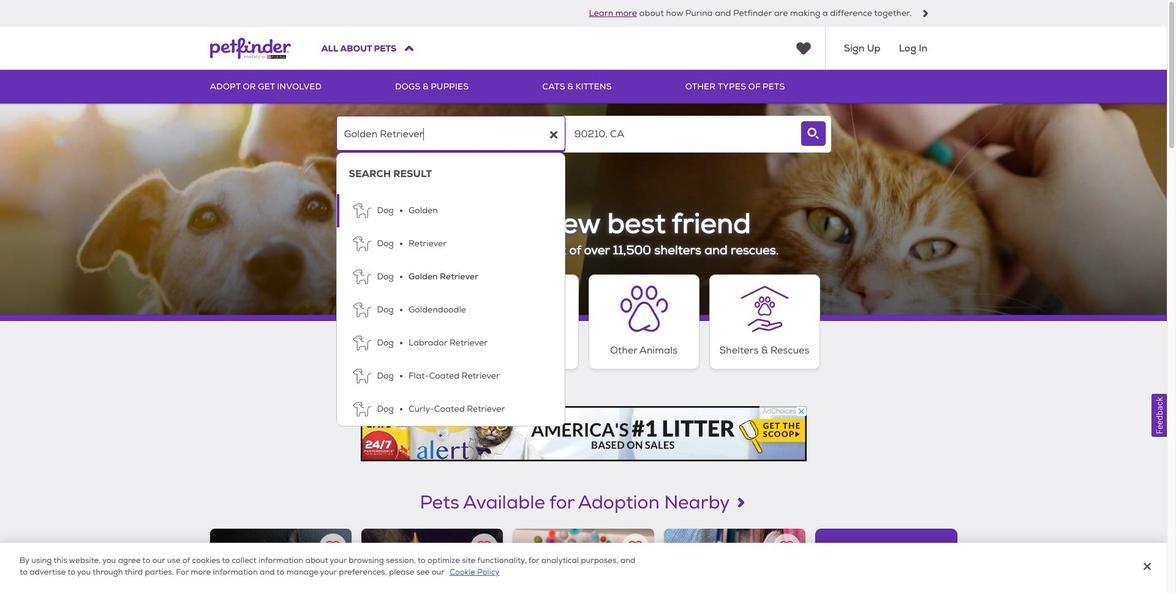 Task type: locate. For each thing, give the bounding box(es) containing it.
jicama, adoptable, adult female domestic short hair, in los angeles, ca. image
[[513, 528, 654, 593]]

favorite sini sioux baby image
[[779, 539, 795, 555]]

sini sioux baby, adoptable, baby female tabby & domestic medium hair, in los angeles, ca. image
[[664, 528, 806, 593]]

lenny baby, adoptable, baby male tabby & domestic short hair, in los angeles, ca. image
[[361, 528, 503, 593]]

Enter City, State, or ZIP text field
[[566, 116, 796, 153]]

privacy alert dialog
[[0, 543, 1167, 593]]

favorite cruella image
[[325, 539, 340, 555]]

animal search suggestions list box
[[336, 153, 565, 427]]

cruella, adoptable, baby female domestic long hair, in los angeles, ca. image
[[210, 528, 351, 593]]



Task type: describe. For each thing, give the bounding box(es) containing it.
9c2b2 image
[[922, 10, 929, 17]]

favorite lenny baby image
[[477, 539, 492, 555]]

Search Terrier, Kitten, etc. text field
[[336, 116, 565, 153]]

primary element
[[210, 70, 957, 104]]

favorite jicama image
[[628, 539, 643, 555]]

advertisement element
[[361, 406, 807, 461]]

petfinder logo image
[[210, 27, 291, 70]]



